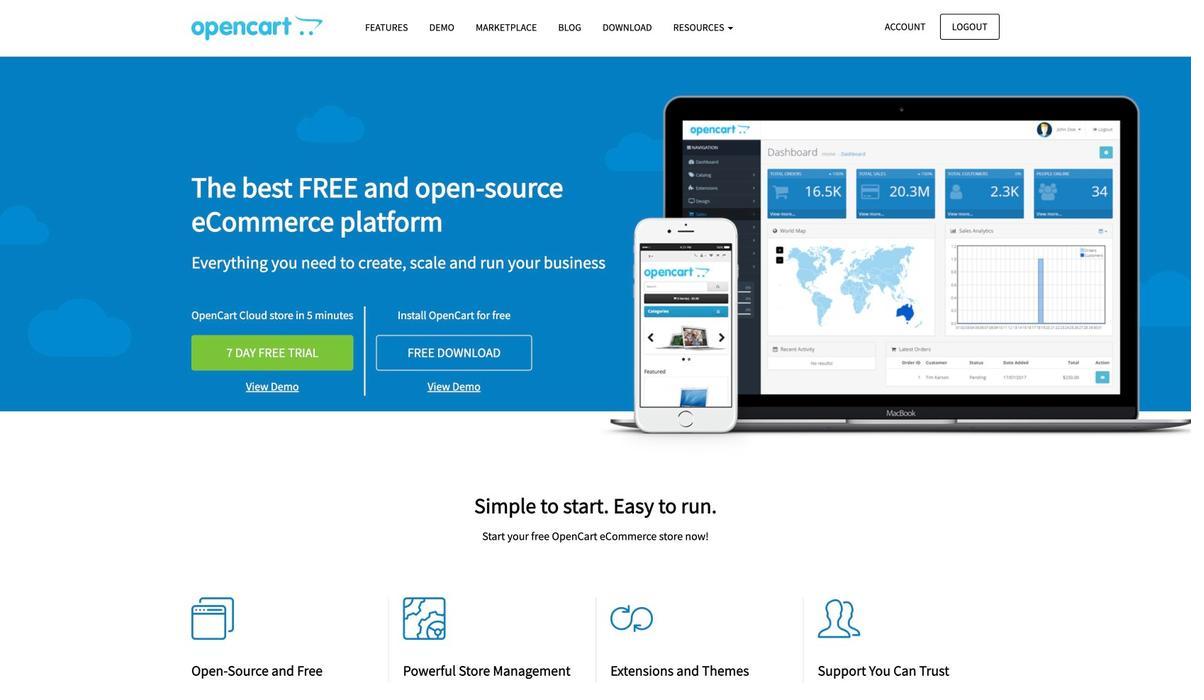 Task type: locate. For each thing, give the bounding box(es) containing it.
opencart - open source shopping cart solution image
[[192, 15, 323, 40]]



Task type: vqa. For each thing, say whether or not it's contained in the screenshot.
Marketplace Support
no



